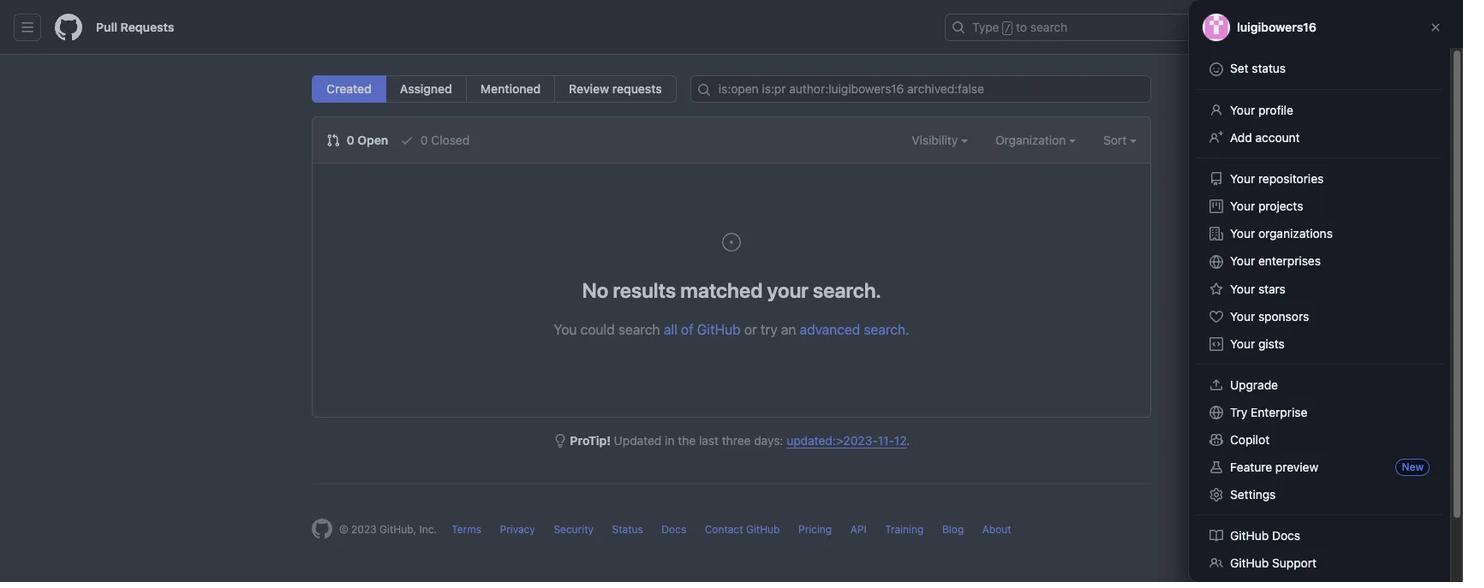 Task type: describe. For each thing, give the bounding box(es) containing it.
0 closed
[[417, 133, 470, 147]]

add account
[[1231, 130, 1300, 145]]

training link
[[885, 524, 924, 536]]

set status button
[[1203, 55, 1437, 83]]

inc.
[[419, 524, 437, 536]]

type / to search
[[973, 20, 1068, 34]]

your for your enterprises
[[1231, 254, 1256, 268]]

your
[[767, 279, 809, 303]]

updated:>2023-
[[787, 434, 878, 448]]

enterprise
[[1251, 405, 1308, 420]]

check image
[[400, 134, 414, 147]]

your for your stars
[[1231, 282, 1256, 297]]

visibility
[[912, 133, 961, 147]]

issue opened image
[[722, 232, 742, 253]]

your enterprises
[[1231, 254, 1321, 268]]

assigned link
[[385, 75, 467, 103]]

your profile link
[[1203, 97, 1437, 124]]

no results matched your search.
[[582, 279, 881, 303]]

stars
[[1259, 282, 1286, 297]]

api
[[851, 524, 867, 536]]

try
[[1231, 405, 1248, 420]]

your enterprises link
[[1203, 248, 1437, 276]]

© 2023 github, inc.
[[339, 524, 437, 536]]

open
[[358, 133, 388, 147]]

or
[[745, 322, 757, 338]]

feature
[[1231, 460, 1273, 475]]

requests
[[613, 81, 662, 96]]

status link
[[612, 524, 643, 536]]

status
[[1252, 61, 1286, 75]]

your gists link
[[1203, 331, 1437, 358]]

assigned
[[400, 81, 452, 96]]

security link
[[554, 524, 594, 536]]

in
[[665, 434, 675, 448]]

contact github link
[[705, 524, 780, 536]]

git pull request image
[[326, 134, 340, 147]]

your stars link
[[1203, 276, 1437, 303]]

pull requests
[[96, 20, 174, 34]]

search.
[[813, 279, 881, 303]]

luigibowers16
[[1237, 20, 1317, 34]]

search image
[[697, 83, 711, 97]]

the
[[678, 434, 696, 448]]

github docs link
[[1203, 523, 1437, 550]]

you
[[554, 322, 577, 338]]

1 vertical spatial .
[[907, 434, 910, 448]]

homepage image
[[55, 14, 82, 41]]

1 horizontal spatial search
[[864, 322, 906, 338]]

github right contact
[[746, 524, 780, 536]]

closed
[[431, 133, 470, 147]]

about link
[[983, 524, 1012, 536]]

your repositories
[[1231, 171, 1324, 186]]

your for your projects
[[1231, 199, 1256, 213]]

organization button
[[996, 131, 1076, 149]]

your sponsors link
[[1203, 303, 1437, 331]]

you could search all of github or try an advanced search .
[[554, 322, 910, 338]]

0 vertical spatial .
[[906, 322, 910, 338]]

0 open link
[[326, 131, 388, 149]]

matched
[[681, 279, 763, 303]]

copilot link
[[1203, 427, 1437, 454]]

repositories
[[1259, 171, 1324, 186]]

github support link
[[1203, 550, 1437, 578]]

enterprises
[[1259, 254, 1321, 268]]

your for your gists
[[1231, 337, 1256, 351]]

privacy
[[500, 524, 535, 536]]

/
[[1005, 22, 1011, 34]]

plus image
[[1274, 21, 1288, 34]]

your organizations
[[1231, 226, 1333, 241]]

type
[[973, 20, 1000, 34]]

settings link
[[1203, 482, 1437, 509]]

your gists
[[1231, 337, 1285, 351]]

docs link
[[662, 524, 687, 536]]

privacy link
[[500, 524, 535, 536]]

visibility button
[[912, 131, 968, 149]]

sort button
[[1104, 131, 1137, 149]]

github up github support
[[1231, 529, 1269, 543]]

Issues search field
[[690, 75, 1152, 103]]

could
[[581, 322, 615, 338]]

Search all issues text field
[[690, 75, 1152, 103]]

protip! updated in the last three days: updated:>2023-11-12 .
[[570, 434, 910, 448]]

0 closed link
[[400, 131, 470, 149]]

0 horizontal spatial search
[[619, 322, 660, 338]]

feature preview button
[[1203, 454, 1437, 482]]



Task type: vqa. For each thing, say whether or not it's contained in the screenshot.
RUBY at right bottom
no



Task type: locate. For each thing, give the bounding box(es) containing it.
0 horizontal spatial docs
[[662, 524, 687, 536]]

upgrade link
[[1203, 372, 1437, 399]]

your profile
[[1231, 103, 1294, 117]]

1 horizontal spatial 0
[[421, 133, 428, 147]]

your for your profile
[[1231, 103, 1256, 117]]

0 right the check image
[[421, 133, 428, 147]]

1 0 from the left
[[347, 133, 355, 147]]

search down the search.
[[864, 322, 906, 338]]

sponsors
[[1259, 309, 1310, 324]]

. right advanced
[[906, 322, 910, 338]]

your repositories link
[[1203, 165, 1437, 193]]

copilot
[[1231, 433, 1270, 447]]

review requests link
[[555, 75, 677, 103]]

. right 11-
[[907, 434, 910, 448]]

mentioned
[[481, 81, 541, 96]]

search left all
[[619, 322, 660, 338]]

your up add
[[1231, 103, 1256, 117]]

gists
[[1259, 337, 1285, 351]]

8 your from the top
[[1231, 337, 1256, 351]]

search right the to
[[1031, 20, 1068, 34]]

github
[[697, 322, 741, 338], [746, 524, 780, 536], [1231, 529, 1269, 543], [1231, 556, 1269, 571]]

0 for open
[[347, 133, 355, 147]]

your organizations link
[[1203, 220, 1437, 248]]

your up 'your projects' on the right top of the page
[[1231, 171, 1256, 186]]

projects
[[1259, 199, 1304, 213]]

requests
[[120, 20, 174, 34]]

organizations
[[1259, 226, 1333, 241]]

your left gists
[[1231, 337, 1256, 351]]

dialog containing luigibowers16
[[1189, 0, 1464, 583]]

review
[[569, 81, 609, 96]]

your up your gists
[[1231, 309, 1256, 324]]

your
[[1231, 103, 1256, 117], [1231, 171, 1256, 186], [1231, 199, 1256, 213], [1231, 226, 1256, 241], [1231, 254, 1256, 268], [1231, 282, 1256, 297], [1231, 309, 1256, 324], [1231, 337, 1256, 351]]

github support
[[1231, 556, 1317, 571]]

try
[[761, 322, 778, 338]]

github down github docs
[[1231, 556, 1269, 571]]

last
[[699, 434, 719, 448]]

docs up support
[[1273, 529, 1301, 543]]

12
[[895, 434, 907, 448]]

your projects link
[[1203, 193, 1437, 220]]

advanced
[[800, 322, 861, 338]]

docs right status link
[[662, 524, 687, 536]]

feature preview
[[1231, 460, 1319, 475]]

your inside "link"
[[1231, 226, 1256, 241]]

your down 'your projects' on the right top of the page
[[1231, 226, 1256, 241]]

advanced search link
[[800, 322, 906, 338]]

your projects
[[1231, 199, 1304, 213]]

light bulb image
[[553, 434, 567, 448]]

homepage image
[[312, 519, 332, 540]]

dialog
[[1189, 0, 1464, 583]]

contact
[[705, 524, 743, 536]]

command palette image
[[1225, 21, 1238, 34]]

blog link
[[943, 524, 964, 536]]

terms
[[452, 524, 482, 536]]

pricing link
[[799, 524, 832, 536]]

7 your from the top
[[1231, 309, 1256, 324]]

0 open
[[344, 133, 388, 147]]

review requests
[[569, 81, 662, 96]]

add
[[1231, 130, 1253, 145]]

0 for closed
[[421, 133, 428, 147]]

github docs
[[1231, 529, 1301, 543]]

github,
[[380, 524, 417, 536]]

triangle down image
[[1291, 20, 1305, 33]]

support
[[1273, 556, 1317, 571]]

2 your from the top
[[1231, 171, 1256, 186]]

set status
[[1231, 61, 1286, 75]]

days:
[[754, 434, 784, 448]]

an
[[781, 322, 796, 338]]

protip!
[[570, 434, 611, 448]]

no
[[582, 279, 609, 303]]

results
[[613, 279, 676, 303]]

docs inside dialog
[[1273, 529, 1301, 543]]

close image
[[1429, 21, 1443, 34]]

terms link
[[452, 524, 482, 536]]

of
[[681, 322, 694, 338]]

your left projects
[[1231, 199, 1256, 213]]

your for your organizations
[[1231, 226, 1256, 241]]

settings
[[1231, 488, 1276, 502]]

preview
[[1276, 460, 1319, 475]]

©
[[339, 524, 349, 536]]

2 0 from the left
[[421, 133, 428, 147]]

your sponsors
[[1231, 309, 1310, 324]]

4 your from the top
[[1231, 226, 1256, 241]]

your stars
[[1231, 282, 1286, 297]]

0 horizontal spatial 0
[[347, 133, 355, 147]]

about
[[983, 524, 1012, 536]]

api link
[[851, 524, 867, 536]]

three
[[722, 434, 751, 448]]

security
[[554, 524, 594, 536]]

mentioned link
[[466, 75, 555, 103]]

contact github
[[705, 524, 780, 536]]

1 horizontal spatial docs
[[1273, 529, 1301, 543]]

0 right git pull request image
[[347, 133, 355, 147]]

your for your repositories
[[1231, 171, 1256, 186]]

upgrade
[[1231, 378, 1279, 392]]

pull
[[96, 20, 117, 34]]

organization
[[996, 133, 1070, 147]]

2 horizontal spatial search
[[1031, 20, 1068, 34]]

to
[[1016, 20, 1028, 34]]

your for your sponsors
[[1231, 309, 1256, 324]]

all
[[664, 322, 678, 338]]

updated:>2023-11-12 link
[[787, 434, 907, 448]]

try enterprise link
[[1203, 399, 1437, 427]]

updated
[[614, 434, 662, 448]]

your left stars
[[1231, 282, 1256, 297]]

1 your from the top
[[1231, 103, 1256, 117]]

pricing
[[799, 524, 832, 536]]

3 your from the top
[[1231, 199, 1256, 213]]

6 your from the top
[[1231, 282, 1256, 297]]

set
[[1231, 61, 1249, 75]]

your up your stars
[[1231, 254, 1256, 268]]

pull requests element
[[312, 75, 677, 103]]

5 your from the top
[[1231, 254, 1256, 268]]

github right of
[[697, 322, 741, 338]]



